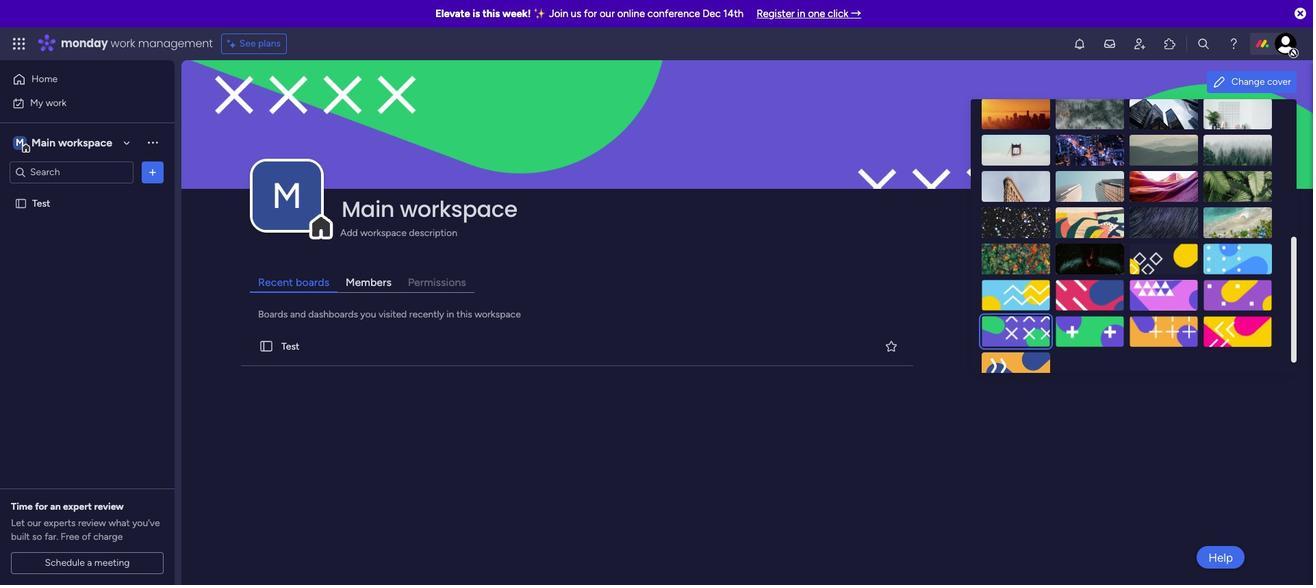 Task type: locate. For each thing, give the bounding box(es) containing it.
schedule a meeting
[[45, 557, 130, 569]]

work
[[111, 36, 135, 51], [46, 97, 66, 109]]

main workspace up 'search in workspace' field
[[31, 136, 112, 149]]

1 horizontal spatial workspace image
[[253, 162, 321, 230]]

for left the an
[[35, 501, 48, 513]]

workspace
[[58, 136, 112, 149], [400, 194, 517, 225], [360, 227, 407, 239], [475, 309, 521, 321]]

option
[[0, 191, 175, 194]]

schedule
[[45, 557, 85, 569]]

expert
[[63, 501, 92, 513]]

elevate
[[435, 8, 470, 20]]

week!
[[502, 8, 531, 20]]

boards and dashboards you visited recently in this workspace
[[258, 309, 521, 321]]

dashboards
[[308, 309, 358, 321]]

0 horizontal spatial main
[[31, 136, 56, 149]]

0 horizontal spatial for
[[35, 501, 48, 513]]

in left one
[[797, 8, 806, 20]]

0 vertical spatial main workspace
[[31, 136, 112, 149]]

register in one click →
[[757, 8, 861, 20]]

main workspace up description
[[342, 194, 517, 225]]

1 horizontal spatial work
[[111, 36, 135, 51]]

0 vertical spatial main
[[31, 136, 56, 149]]

0 vertical spatial review
[[94, 501, 124, 513]]

search everything image
[[1197, 37, 1211, 51]]

work right monday
[[111, 36, 135, 51]]

for
[[584, 8, 597, 20], [35, 501, 48, 513]]

brad klo image
[[1275, 33, 1297, 55]]

0 horizontal spatial test
[[32, 198, 50, 209]]

for inside time for an expert review let our experts review what you've built so far. free of charge
[[35, 501, 48, 513]]

main workspace inside workspace selection element
[[31, 136, 112, 149]]

add
[[340, 227, 358, 239]]

register in one click → link
[[757, 8, 861, 20]]

0 vertical spatial in
[[797, 8, 806, 20]]

test
[[32, 198, 50, 209], [281, 341, 299, 352]]

0 vertical spatial workspace image
[[13, 135, 27, 150]]

review
[[94, 501, 124, 513], [78, 518, 106, 529]]

recent
[[258, 276, 293, 289]]

1 vertical spatial main workspace
[[342, 194, 517, 225]]

see plans
[[239, 38, 281, 49]]

monday
[[61, 36, 108, 51]]

1 vertical spatial for
[[35, 501, 48, 513]]

options image
[[146, 165, 160, 179]]

1 horizontal spatial test
[[281, 341, 299, 352]]

add to favorites image
[[885, 339, 898, 353]]

1 vertical spatial test
[[281, 341, 299, 352]]

m
[[16, 137, 24, 148], [272, 175, 302, 217]]

0 horizontal spatial our
[[27, 518, 41, 529]]

see
[[239, 38, 256, 49]]

help image
[[1227, 37, 1241, 51]]

0 horizontal spatial m
[[16, 137, 24, 148]]

Main workspace field
[[338, 194, 1258, 225]]

m inside workspace selection element
[[16, 137, 24, 148]]

one
[[808, 8, 825, 20]]

review up 'what'
[[94, 501, 124, 513]]

main
[[31, 136, 56, 149], [342, 194, 395, 225]]

0 vertical spatial our
[[600, 8, 615, 20]]

review up of
[[78, 518, 106, 529]]

notifications image
[[1073, 37, 1087, 51]]

0 vertical spatial test
[[32, 198, 50, 209]]

elevate is this week! ✨ join us for our online conference dec 14th
[[435, 8, 744, 20]]

1 vertical spatial main
[[342, 194, 395, 225]]

1 horizontal spatial m
[[272, 175, 302, 217]]

test inside list box
[[32, 198, 50, 209]]

workspace image
[[13, 135, 27, 150], [253, 162, 321, 230]]

0 vertical spatial this
[[483, 8, 500, 20]]

this
[[483, 8, 500, 20], [457, 309, 472, 321]]

a
[[87, 557, 92, 569]]

1 vertical spatial this
[[457, 309, 472, 321]]

m inside m popup button
[[272, 175, 302, 217]]

main inside workspace selection element
[[31, 136, 56, 149]]

see plans button
[[221, 34, 287, 54]]

1 horizontal spatial this
[[483, 8, 500, 20]]

work inside button
[[46, 97, 66, 109]]

main workspace
[[31, 136, 112, 149], [342, 194, 517, 225]]

my work
[[30, 97, 66, 109]]

0 vertical spatial for
[[584, 8, 597, 20]]

schedule a meeting button
[[11, 553, 164, 574]]

0 horizontal spatial main workspace
[[31, 136, 112, 149]]

test for public board image
[[32, 198, 50, 209]]

permissions
[[408, 276, 466, 289]]

public board image
[[259, 339, 274, 354]]

1 vertical spatial m
[[272, 175, 302, 217]]

Search in workspace field
[[29, 164, 114, 180]]

our up so
[[27, 518, 41, 529]]

change cover
[[1232, 76, 1291, 88]]

1 vertical spatial our
[[27, 518, 41, 529]]

our
[[600, 8, 615, 20], [27, 518, 41, 529]]

inbox image
[[1103, 37, 1117, 51]]

0 vertical spatial m
[[16, 137, 24, 148]]

work right my
[[46, 97, 66, 109]]

our left online
[[600, 8, 615, 20]]

0 horizontal spatial workspace image
[[13, 135, 27, 150]]

main down "my work"
[[31, 136, 56, 149]]

1 vertical spatial in
[[447, 309, 454, 321]]

1 horizontal spatial main
[[342, 194, 395, 225]]

this right is at the left of the page
[[483, 8, 500, 20]]

0 horizontal spatial this
[[457, 309, 472, 321]]

test right public board image
[[32, 198, 50, 209]]

in
[[797, 8, 806, 20], [447, 309, 454, 321]]

1 horizontal spatial main workspace
[[342, 194, 517, 225]]

this right recently
[[457, 309, 472, 321]]

far.
[[45, 531, 58, 543]]

1 vertical spatial work
[[46, 97, 66, 109]]

test for public board icon on the bottom of the page
[[281, 341, 299, 352]]

help
[[1209, 551, 1233, 565]]

for right us at the top of the page
[[584, 8, 597, 20]]

main up add
[[342, 194, 395, 225]]

test right public board icon on the bottom of the page
[[281, 341, 299, 352]]

0 horizontal spatial in
[[447, 309, 454, 321]]

free
[[61, 531, 79, 543]]

home button
[[8, 68, 147, 90]]

invite members image
[[1133, 37, 1147, 51]]

change cover button
[[1207, 71, 1297, 93]]

in right recently
[[447, 309, 454, 321]]

is
[[473, 8, 480, 20]]

0 horizontal spatial work
[[46, 97, 66, 109]]

0 vertical spatial work
[[111, 36, 135, 51]]

1 horizontal spatial in
[[797, 8, 806, 20]]



Task type: describe. For each thing, give the bounding box(es) containing it.
boards
[[258, 309, 288, 321]]

apps image
[[1163, 37, 1177, 51]]

time
[[11, 501, 33, 513]]

1 vertical spatial review
[[78, 518, 106, 529]]

add workspace description
[[340, 227, 457, 239]]

click
[[828, 8, 849, 20]]

conference
[[648, 8, 700, 20]]

work for my
[[46, 97, 66, 109]]

an
[[50, 501, 61, 513]]

1 horizontal spatial our
[[600, 8, 615, 20]]

you've
[[132, 518, 160, 529]]

test link
[[238, 327, 916, 366]]

help button
[[1197, 546, 1245, 569]]

m button
[[253, 162, 321, 230]]

recently
[[409, 309, 444, 321]]

my
[[30, 97, 43, 109]]

✨
[[534, 8, 547, 20]]

change
[[1232, 76, 1265, 88]]

experts
[[44, 518, 76, 529]]

select product image
[[12, 37, 26, 51]]

m for bottom workspace image
[[272, 175, 302, 217]]

visited
[[379, 309, 407, 321]]

built
[[11, 531, 30, 543]]

of
[[82, 531, 91, 543]]

home
[[31, 73, 58, 85]]

1 horizontal spatial for
[[584, 8, 597, 20]]

us
[[571, 8, 581, 20]]

workspace selection element
[[13, 135, 114, 152]]

work for monday
[[111, 36, 135, 51]]

members
[[346, 276, 392, 289]]

what
[[109, 518, 130, 529]]

so
[[32, 531, 42, 543]]

plans
[[258, 38, 281, 49]]

cover
[[1267, 76, 1291, 88]]

and
[[290, 309, 306, 321]]

boards
[[296, 276, 329, 289]]

management
[[138, 36, 213, 51]]

1 vertical spatial workspace image
[[253, 162, 321, 230]]

register
[[757, 8, 795, 20]]

description
[[409, 227, 457, 239]]

online
[[617, 8, 645, 20]]

→
[[851, 8, 861, 20]]

monday work management
[[61, 36, 213, 51]]

charge
[[93, 531, 123, 543]]

14th
[[723, 8, 744, 20]]

meeting
[[94, 557, 130, 569]]

public board image
[[14, 197, 27, 210]]

let
[[11, 518, 25, 529]]

you
[[360, 309, 376, 321]]

join
[[549, 8, 568, 20]]

workspace options image
[[146, 136, 160, 149]]

our inside time for an expert review let our experts review what you've built so far. free of charge
[[27, 518, 41, 529]]

m for top workspace image
[[16, 137, 24, 148]]

time for an expert review let our experts review what you've built so far. free of charge
[[11, 501, 160, 543]]

dec
[[703, 8, 721, 20]]

test list box
[[0, 189, 175, 400]]

recent boards
[[258, 276, 329, 289]]

my work button
[[8, 92, 147, 114]]



Task type: vqa. For each thing, say whether or not it's contained in the screenshot.
Upload your own
no



